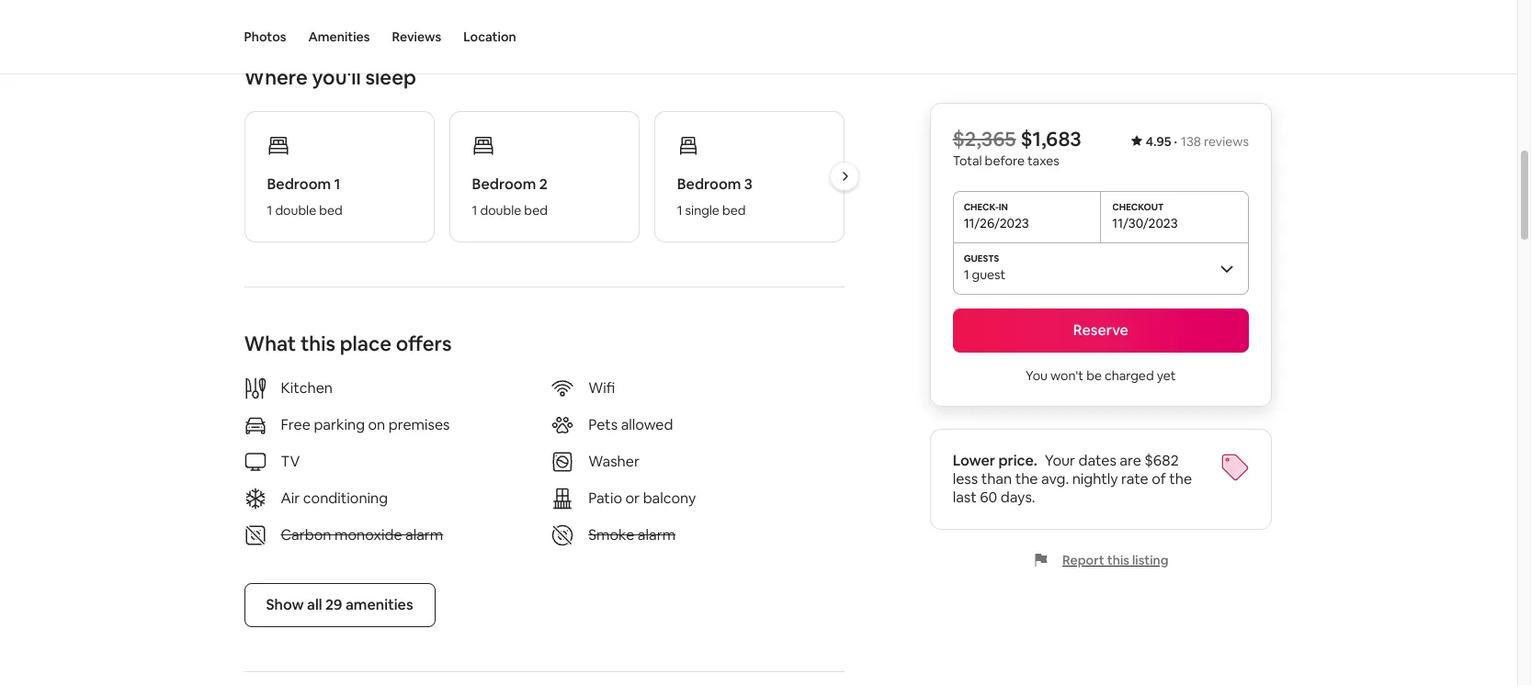 Task type: describe. For each thing, give the bounding box(es) containing it.
parking
[[314, 415, 365, 435]]

show
[[266, 595, 304, 615]]

bed for 3
[[723, 202, 746, 218]]

double for bedroom 2
[[480, 202, 522, 218]]

where you'll sleep
[[244, 64, 416, 90]]

reviews button
[[392, 0, 442, 74]]

sleep
[[365, 64, 416, 90]]

photos button
[[244, 0, 286, 74]]

allowed
[[621, 415, 673, 435]]

of
[[1153, 470, 1167, 489]]

amenities button
[[308, 0, 370, 74]]

air conditioning
[[281, 489, 388, 508]]

1 alarm from the left
[[406, 526, 443, 545]]

1 for bedroom 1
[[267, 202, 272, 218]]

patio or balcony
[[589, 489, 696, 508]]

show all 29 amenities
[[266, 595, 413, 615]]

conditioning
[[303, 489, 388, 508]]

bed for 1
[[319, 202, 343, 218]]

patio
[[589, 489, 622, 508]]

4.95
[[1147, 133, 1172, 150]]

2
[[539, 174, 548, 194]]

monoxide
[[335, 526, 402, 545]]

before
[[986, 153, 1026, 169]]

amenities
[[308, 29, 370, 45]]

single
[[686, 202, 720, 218]]

place
[[340, 331, 392, 356]]

$2,365 $1,683 total before taxes
[[954, 126, 1082, 169]]

what this place offers
[[244, 331, 452, 356]]

total
[[954, 153, 983, 169]]

tv
[[281, 452, 300, 471]]

bedroom 1 1 double bed
[[267, 174, 343, 218]]

avg.
[[1042, 470, 1070, 489]]

listing
[[1133, 553, 1170, 569]]

bedroom for bedroom 3
[[677, 174, 741, 194]]

carbon
[[281, 526, 331, 545]]

what
[[244, 331, 296, 356]]

free
[[281, 415, 311, 435]]

days.
[[1001, 488, 1036, 508]]

next image
[[839, 171, 850, 182]]

$2,365
[[954, 126, 1017, 152]]

your
[[1046, 451, 1076, 471]]

bed for 2
[[524, 202, 548, 218]]

or
[[626, 489, 640, 508]]

1 for bedroom 2
[[472, 202, 478, 218]]

4.95 · 138 reviews
[[1147, 133, 1250, 150]]

you won't be charged yet
[[1027, 368, 1177, 384]]

rate
[[1122, 470, 1149, 489]]

this for report
[[1108, 553, 1130, 569]]

report
[[1063, 553, 1105, 569]]

price.
[[999, 451, 1038, 471]]

dates
[[1079, 451, 1117, 471]]

double for bedroom 1
[[275, 202, 316, 218]]

3
[[745, 174, 753, 194]]

where
[[244, 64, 308, 90]]

show all 29 amenities button
[[244, 583, 435, 628]]

are
[[1121, 451, 1142, 471]]

be
[[1087, 368, 1103, 384]]

location
[[464, 29, 516, 45]]

all
[[307, 595, 322, 615]]

carbon monoxide alarm
[[281, 526, 443, 545]]



Task type: locate. For each thing, give the bounding box(es) containing it.
smoke alarm
[[589, 526, 676, 545]]

on
[[368, 415, 385, 435]]

1 horizontal spatial alarm
[[638, 526, 676, 545]]

3 bedroom from the left
[[677, 174, 741, 194]]

nightly
[[1073, 470, 1119, 489]]

1 horizontal spatial bed
[[524, 202, 548, 218]]

0 horizontal spatial bed
[[319, 202, 343, 218]]

2 horizontal spatial bed
[[723, 202, 746, 218]]

last
[[954, 488, 978, 508]]

bedroom for bedroom 1
[[267, 174, 331, 194]]

bedroom 2 1 double bed
[[472, 174, 548, 218]]

free parking on premises
[[281, 415, 450, 435]]

kitchen
[[281, 378, 333, 398]]

2 double from the left
[[480, 202, 522, 218]]

guest
[[973, 267, 1007, 283]]

air
[[281, 489, 300, 508]]

11/26/2023
[[965, 215, 1030, 232]]

bedroom inside bedroom 1 1 double bed
[[267, 174, 331, 194]]

your dates are $682 less than the avg. nightly rate of the last 60 days.
[[954, 451, 1193, 508]]

1 inside bedroom 2 1 double bed
[[472, 202, 478, 218]]

photos
[[244, 29, 286, 45]]

138
[[1182, 133, 1202, 150]]

1 horizontal spatial bedroom
[[472, 174, 536, 194]]

2 the from the left
[[1170, 470, 1193, 489]]

charged
[[1106, 368, 1155, 384]]

reserve button
[[954, 309, 1250, 353]]

0 horizontal spatial alarm
[[406, 526, 443, 545]]

report this listing button
[[1034, 553, 1170, 569]]

smoke
[[589, 526, 635, 545]]

reserve
[[1074, 321, 1129, 340]]

reviews
[[392, 29, 442, 45]]

this left the listing
[[1108, 553, 1130, 569]]

yet
[[1158, 368, 1177, 384]]

bed inside bedroom 1 1 double bed
[[319, 202, 343, 218]]

taxes
[[1028, 153, 1060, 169]]

1 bedroom from the left
[[267, 174, 331, 194]]

lower
[[954, 451, 996, 471]]

less
[[954, 470, 979, 489]]

alarm
[[406, 526, 443, 545], [638, 526, 676, 545]]

1 horizontal spatial the
[[1170, 470, 1193, 489]]

1 horizontal spatial double
[[480, 202, 522, 218]]

1 horizontal spatial this
[[1108, 553, 1130, 569]]

location button
[[464, 0, 516, 74]]

$682
[[1145, 451, 1180, 471]]

11/30/2023
[[1113, 215, 1179, 232]]

the right of
[[1170, 470, 1193, 489]]

60
[[981, 488, 998, 508]]

amenities
[[346, 595, 413, 615]]

·
[[1175, 133, 1178, 150]]

alarm down balcony
[[638, 526, 676, 545]]

1 inside bedroom 3 1 single bed
[[677, 202, 683, 218]]

bedroom 3 1 single bed
[[677, 174, 753, 218]]

1 bed from the left
[[319, 202, 343, 218]]

2 horizontal spatial bedroom
[[677, 174, 741, 194]]

1 for bedroom 3
[[677, 202, 683, 218]]

washer
[[589, 452, 640, 471]]

double
[[275, 202, 316, 218], [480, 202, 522, 218]]

0 horizontal spatial the
[[1016, 470, 1039, 489]]

bedroom inside bedroom 2 1 double bed
[[472, 174, 536, 194]]

1
[[334, 174, 341, 194], [267, 202, 272, 218], [472, 202, 478, 218], [677, 202, 683, 218], [965, 267, 970, 283]]

bedroom
[[267, 174, 331, 194], [472, 174, 536, 194], [677, 174, 741, 194]]

than
[[982, 470, 1013, 489]]

wifi
[[589, 378, 615, 398]]

offers
[[396, 331, 452, 356]]

2 bedroom from the left
[[472, 174, 536, 194]]

0 horizontal spatial bedroom
[[267, 174, 331, 194]]

bed
[[319, 202, 343, 218], [524, 202, 548, 218], [723, 202, 746, 218]]

bedroom inside bedroom 3 1 single bed
[[677, 174, 741, 194]]

this
[[301, 331, 336, 356], [1108, 553, 1130, 569]]

2 bed from the left
[[524, 202, 548, 218]]

this for what
[[301, 331, 336, 356]]

3 bed from the left
[[723, 202, 746, 218]]

2 alarm from the left
[[638, 526, 676, 545]]

the
[[1016, 470, 1039, 489], [1170, 470, 1193, 489]]

bed inside bedroom 2 1 double bed
[[524, 202, 548, 218]]

pets
[[589, 415, 618, 435]]

pets allowed
[[589, 415, 673, 435]]

1 inside dropdown button
[[965, 267, 970, 283]]

0 horizontal spatial this
[[301, 331, 336, 356]]

premises
[[389, 415, 450, 435]]

double inside bedroom 2 1 double bed
[[480, 202, 522, 218]]

29
[[325, 595, 343, 615]]

the left avg.
[[1016, 470, 1039, 489]]

lower price.
[[954, 451, 1038, 471]]

report this listing
[[1063, 553, 1170, 569]]

this up kitchen
[[301, 331, 336, 356]]

1 double from the left
[[275, 202, 316, 218]]

$1,683
[[1021, 126, 1082, 152]]

double inside bedroom 1 1 double bed
[[275, 202, 316, 218]]

you
[[1027, 368, 1049, 384]]

won't
[[1051, 368, 1085, 384]]

reviews
[[1205, 133, 1250, 150]]

balcony
[[643, 489, 696, 508]]

1 the from the left
[[1016, 470, 1039, 489]]

1 vertical spatial this
[[1108, 553, 1130, 569]]

alarm right monoxide
[[406, 526, 443, 545]]

you'll
[[312, 64, 361, 90]]

bedroom for bedroom 2
[[472, 174, 536, 194]]

bed inside bedroom 3 1 single bed
[[723, 202, 746, 218]]

1 guest button
[[954, 243, 1250, 294]]

0 vertical spatial this
[[301, 331, 336, 356]]

1 guest
[[965, 267, 1007, 283]]

0 horizontal spatial double
[[275, 202, 316, 218]]



Task type: vqa. For each thing, say whether or not it's contained in the screenshot.
the Edit button related to Inspiration
no



